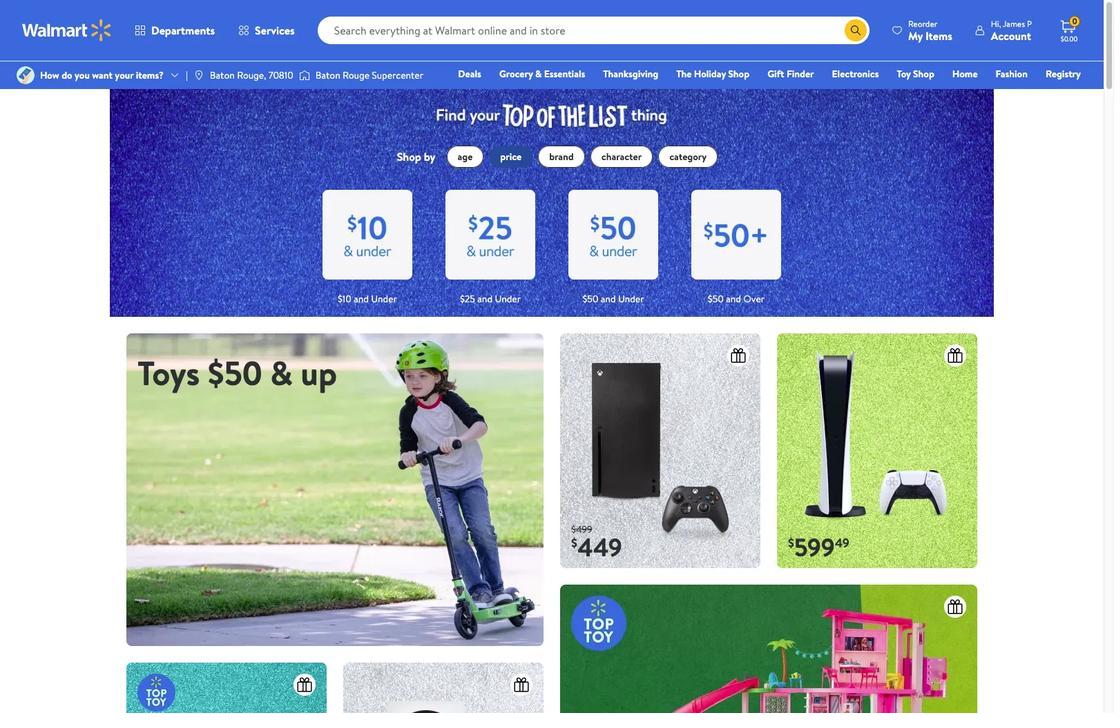 Task type: locate. For each thing, give the bounding box(es) containing it.
under for $50 and under
[[618, 292, 644, 306]]

under for $10 and under
[[371, 292, 397, 306]]

walmart+
[[1040, 86, 1081, 100]]

49
[[835, 535, 850, 552]]

2 baton from the left
[[316, 68, 340, 82]]

essentials
[[544, 67, 585, 81]]

$ inside $499 $ 449
[[571, 535, 578, 552]]

search icon image
[[851, 25, 862, 36]]

category toys-under-50 image
[[569, 190, 659, 280]]

baton
[[210, 68, 235, 82], [316, 68, 340, 82]]

2 horizontal spatial shop
[[914, 67, 935, 81]]

registry
[[1046, 67, 1081, 81]]

1 vertical spatial &
[[270, 351, 293, 397]]

do
[[62, 68, 72, 82]]

and inside $25 and under "link"
[[478, 292, 493, 306]]

price button
[[489, 146, 533, 168]]

account
[[991, 28, 1032, 43]]

2 $ from the left
[[788, 535, 795, 552]]

0 vertical spatial &
[[535, 67, 542, 81]]

brand
[[549, 150, 574, 164]]

0 horizontal spatial under
[[371, 292, 397, 306]]

category toys-over-50 image
[[692, 190, 782, 280]]

$25 and under
[[460, 292, 521, 306]]

 image
[[17, 66, 35, 84], [126, 334, 544, 647]]

and inside $10 and under link
[[354, 292, 369, 306]]

reorder
[[909, 18, 938, 29]]

0 horizontal spatial $
[[571, 535, 578, 552]]

 image for baton rouge supercenter
[[299, 68, 310, 82]]

0 vertical spatial  image
[[17, 66, 35, 84]]

$25
[[460, 292, 475, 306]]

$50 left over
[[708, 292, 724, 306]]

gift
[[768, 67, 785, 81]]

$0.00
[[1061, 34, 1078, 44]]

and inside $50 and under link
[[601, 292, 616, 306]]

$10
[[338, 292, 352, 306]]

items
[[926, 28, 953, 43]]

category toys-under-10 image
[[323, 190, 413, 280]]

and for $50 and under
[[601, 292, 616, 306]]

$ 599 49
[[788, 531, 850, 565]]

toy shop link
[[891, 66, 941, 82]]

the
[[677, 67, 692, 81]]

 image right '|'
[[193, 70, 204, 81]]

holiday
[[694, 67, 726, 81]]

your
[[115, 68, 134, 82]]

under inside "link"
[[495, 292, 521, 306]]

and left over
[[726, 292, 741, 306]]

0 horizontal spatial $50
[[208, 351, 262, 397]]

sony playstation 5, digital edition video game consoles image
[[777, 334, 978, 569]]

2 horizontal spatial $50
[[708, 292, 724, 306]]

and right $10
[[354, 292, 369, 306]]

category button
[[659, 146, 718, 168]]

reorder my items
[[909, 18, 953, 43]]

1 horizontal spatial $50
[[583, 292, 599, 306]]

1 horizontal spatial under
[[495, 292, 521, 306]]

hi, james p account
[[991, 18, 1032, 43]]

& right grocery
[[535, 67, 542, 81]]

one
[[975, 86, 996, 100]]

$499
[[571, 523, 593, 537]]

and down category toys-under-50 image at the top right of page
[[601, 292, 616, 306]]

under down category toys-under-50 image at the top right of page
[[618, 292, 644, 306]]

3 and from the left
[[601, 292, 616, 306]]

 image
[[299, 68, 310, 82], [193, 70, 204, 81]]

walmart+ link
[[1034, 86, 1088, 101]]

0 horizontal spatial shop
[[397, 149, 421, 165]]

want
[[92, 68, 113, 82]]

one debit link
[[969, 86, 1028, 101]]

3 under from the left
[[618, 292, 644, 306]]

baton for baton rouge supercenter
[[316, 68, 340, 82]]

1 and from the left
[[354, 292, 369, 306]]

the holiday shop
[[677, 67, 750, 81]]

registry link
[[1040, 66, 1088, 82]]

character button
[[591, 146, 653, 168]]

$
[[571, 535, 578, 552], [788, 535, 795, 552]]

2 under from the left
[[495, 292, 521, 306]]

1 horizontal spatial baton
[[316, 68, 340, 82]]

fashion
[[996, 67, 1028, 81]]

and right $25
[[478, 292, 493, 306]]

shop right the holiday
[[729, 67, 750, 81]]

and for $10 and under
[[354, 292, 369, 306]]

$10 and under
[[338, 292, 397, 306]]

&
[[535, 67, 542, 81], [270, 351, 293, 397]]

services button
[[227, 14, 307, 47]]

and
[[354, 292, 369, 306], [478, 292, 493, 306], [601, 292, 616, 306], [726, 292, 741, 306]]

category
[[670, 150, 707, 164]]

 image right 70810
[[299, 68, 310, 82]]

1 baton from the left
[[210, 68, 235, 82]]

Search search field
[[318, 17, 870, 44]]

$10 and under link
[[323, 179, 413, 317]]

$50 right toys
[[208, 351, 262, 397]]

rouge
[[343, 68, 370, 82]]

$50 down category toys-under-50 image at the top right of page
[[583, 292, 599, 306]]

$50 and over
[[708, 292, 765, 306]]

grocery & essentials
[[499, 67, 585, 81]]

deals link
[[452, 66, 488, 82]]

deals
[[458, 67, 481, 81]]

under right $25
[[495, 292, 521, 306]]

1 horizontal spatial  image
[[299, 68, 310, 82]]

up
[[301, 351, 337, 397]]

1 $ from the left
[[571, 535, 578, 552]]

baton for baton rouge, 70810
[[210, 68, 235, 82]]

2 and from the left
[[478, 292, 493, 306]]

& left up
[[270, 351, 293, 397]]

under
[[371, 292, 397, 306], [495, 292, 521, 306], [618, 292, 644, 306]]

0 horizontal spatial  image
[[193, 70, 204, 81]]

$50
[[583, 292, 599, 306], [708, 292, 724, 306], [208, 351, 262, 397]]

1 horizontal spatial $
[[788, 535, 795, 552]]

1 horizontal spatial  image
[[126, 334, 544, 647]]

0 horizontal spatial baton
[[210, 68, 235, 82]]

shop right the 'toy'
[[914, 67, 935, 81]]

1 under from the left
[[371, 292, 397, 306]]

toy
[[897, 67, 911, 81]]

fashion link
[[990, 66, 1034, 82]]

and for $25 and under
[[478, 292, 493, 306]]

baton rouge supercenter
[[316, 68, 424, 82]]

baton left rouge at the left top of the page
[[316, 68, 340, 82]]

0 horizontal spatial &
[[270, 351, 293, 397]]

 image for baton rouge, 70810
[[193, 70, 204, 81]]

1 horizontal spatial &
[[535, 67, 542, 81]]

$50 and over link
[[692, 179, 782, 317]]

finder
[[787, 67, 814, 81]]

4 and from the left
[[726, 292, 741, 306]]

shop left by
[[397, 149, 421, 165]]

you
[[75, 68, 90, 82]]

2 horizontal spatial under
[[618, 292, 644, 306]]

brand button
[[538, 146, 585, 168]]

and inside '$50 and over' link
[[726, 292, 741, 306]]

shop
[[729, 67, 750, 81], [914, 67, 935, 81], [397, 149, 421, 165]]

baton left rouge,
[[210, 68, 235, 82]]

under right $10
[[371, 292, 397, 306]]

by
[[424, 149, 436, 165]]



Task type: vqa. For each thing, say whether or not it's contained in the screenshot.
Subtotal $20.98
no



Task type: describe. For each thing, give the bounding box(es) containing it.
449
[[578, 531, 622, 565]]

shop by
[[397, 149, 436, 165]]

toys $50 & up
[[138, 351, 337, 397]]

under for $25 and under
[[495, 292, 521, 306]]

$25 and under link
[[446, 179, 536, 317]]

services
[[255, 23, 295, 38]]

$50 for $50 and under
[[583, 292, 599, 306]]

age button
[[447, 146, 484, 168]]

departments
[[151, 23, 215, 38]]

baton rouge, 70810
[[210, 68, 293, 82]]

1 horizontal spatial shop
[[729, 67, 750, 81]]

gift finder
[[768, 67, 814, 81]]

0 $0.00
[[1061, 15, 1078, 44]]

how do you want your items?
[[40, 68, 164, 82]]

$ inside the $ 599 49
[[788, 535, 795, 552]]

my
[[909, 28, 923, 43]]

grocery
[[499, 67, 533, 81]]

$50 for $50 and over
[[708, 292, 724, 306]]

thanksgiving
[[603, 67, 659, 81]]

over
[[744, 292, 765, 306]]

p
[[1027, 18, 1032, 29]]

home link
[[947, 66, 984, 82]]

departments button
[[123, 14, 227, 47]]

electronics
[[832, 67, 879, 81]]

debit
[[999, 86, 1022, 100]]

hi,
[[991, 18, 1001, 29]]

find your top of the list thing image
[[419, 89, 685, 135]]

1 vertical spatial  image
[[126, 334, 544, 647]]

supercenter
[[372, 68, 424, 82]]

character
[[602, 150, 642, 164]]

items?
[[136, 68, 164, 82]]

$499 $ 449
[[571, 523, 622, 565]]

$50 and under
[[583, 292, 644, 306]]

gift finder link
[[762, 66, 821, 82]]

0 horizontal spatial  image
[[17, 66, 35, 84]]

Walmart Site-Wide search field
[[318, 17, 870, 44]]

clear search field text image
[[828, 25, 839, 36]]

grocery & essentials link
[[493, 66, 592, 82]]

toy shop
[[897, 67, 935, 81]]

$50 and under link
[[569, 179, 659, 317]]

registry one debit
[[975, 67, 1081, 100]]

rouge,
[[237, 68, 266, 82]]

toys
[[138, 351, 200, 397]]

electronics link
[[826, 66, 885, 82]]

70810
[[269, 68, 293, 82]]

599
[[795, 531, 835, 565]]

and for $50 and over
[[726, 292, 741, 306]]

xbox series x video game console, black image
[[560, 334, 761, 569]]

price
[[501, 150, 522, 164]]

age
[[458, 150, 473, 164]]

|
[[186, 68, 188, 82]]

the holiday shop link
[[670, 66, 756, 82]]

category toys-under-25 image
[[446, 190, 536, 280]]

0
[[1073, 15, 1078, 27]]

walmart image
[[22, 19, 112, 41]]

how
[[40, 68, 59, 82]]

thanksgiving link
[[597, 66, 665, 82]]

home
[[953, 67, 978, 81]]

james
[[1003, 18, 1025, 29]]



